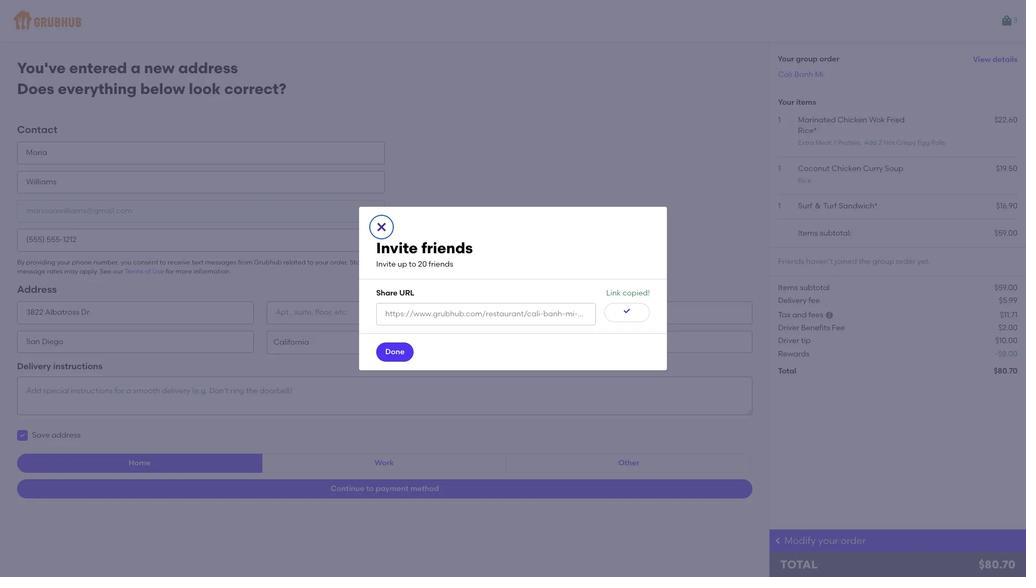 Task type: vqa. For each thing, say whether or not it's contained in the screenshot.
first the Your from the bottom
yes



Task type: locate. For each thing, give the bounding box(es) containing it.
and
[[793, 311, 807, 320]]

your for total
[[779, 55, 795, 64]]

1 vertical spatial address
[[52, 431, 81, 440]]

address
[[178, 59, 238, 77], [52, 431, 81, 440]]

1 your from the top
[[779, 55, 795, 64]]

1 vertical spatial 1
[[779, 164, 781, 173]]

group right the
[[873, 257, 895, 266]]

2 $59.00 from the top
[[995, 284, 1018, 293]]

0 horizontal spatial your
[[57, 259, 70, 266]]

receive
[[168, 259, 190, 266]]

0 vertical spatial delivery
[[779, 297, 807, 306]]

1 for marinated chicken wok fried rice*
[[779, 115, 781, 124]]

1 vertical spatial your
[[779, 98, 795, 107]]

invite left up
[[376, 260, 396, 269]]

0 vertical spatial group
[[797, 55, 819, 64]]

0 horizontal spatial delivery
[[17, 361, 51, 372]]

save
[[32, 431, 50, 440]]

-$8.00
[[996, 350, 1018, 359]]

method
[[411, 485, 439, 494]]

0 horizontal spatial svg image
[[375, 221, 388, 234]]

Delivery instructions text field
[[17, 377, 753, 416]]

order right the modify
[[841, 535, 867, 547]]

0 vertical spatial driver
[[779, 324, 800, 333]]

your right the modify
[[819, 535, 839, 547]]

sandwich*
[[839, 202, 878, 211]]

svg image down link copied!
[[623, 307, 632, 315]]

contact
[[17, 124, 57, 136]]

invite
[[376, 239, 418, 257], [376, 260, 396, 269]]

1 driver from the top
[[779, 324, 800, 333]]

details
[[993, 55, 1018, 64]]

0 horizontal spatial svg image
[[19, 433, 26, 439]]

chicken up protein
[[838, 115, 868, 124]]

0 vertical spatial svg image
[[375, 221, 388, 234]]

1
[[779, 115, 781, 124], [779, 164, 781, 173], [779, 202, 781, 211]]

None text field
[[376, 303, 596, 326]]

Phone telephone field
[[17, 229, 385, 252]]

protein
[[839, 139, 861, 147]]

1 vertical spatial svg image
[[623, 307, 632, 315]]

to left 20
[[409, 260, 417, 269]]

payment
[[376, 485, 409, 494]]

group up banh on the right of the page
[[797, 55, 819, 64]]

your
[[57, 259, 70, 266], [315, 259, 329, 266], [819, 535, 839, 547]]

svg image
[[375, 221, 388, 234], [623, 307, 632, 315]]

delivery instructions
[[17, 361, 103, 372]]

total down the modify
[[781, 558, 818, 572]]

other button
[[507, 454, 752, 473]]

driver
[[779, 324, 800, 333], [779, 337, 800, 346]]

1 1 from the top
[[779, 115, 781, 124]]

$59.00 up $5.99
[[995, 284, 1018, 293]]

1 vertical spatial $59.00
[[995, 284, 1018, 293]]

rates
[[47, 268, 63, 275]]

invite up up
[[376, 239, 418, 257]]

of
[[145, 268, 151, 275]]

our
[[113, 268, 123, 275]]

haven't
[[807, 257, 834, 266]]

1 horizontal spatial order
[[841, 535, 867, 547]]

Address 1 text field
[[17, 302, 254, 324]]

0 horizontal spatial order
[[820, 55, 840, 64]]

2 vertical spatial order
[[841, 535, 867, 547]]

order up mi
[[820, 55, 840, 64]]

2 vertical spatial 1
[[779, 202, 781, 211]]

link
[[607, 289, 621, 298]]

1 vertical spatial chicken
[[832, 164, 862, 173]]

2 invite from the top
[[376, 260, 396, 269]]

by providing your phone number, you consent to receive text messages from grubhub related to your order. standard message rates may apply. see our
[[17, 259, 379, 275]]

mi
[[816, 70, 824, 79]]

your up the may
[[57, 259, 70, 266]]

your group order
[[779, 55, 840, 64]]

0 vertical spatial 1
[[779, 115, 781, 124]]

items subtotal
[[779, 284, 830, 293]]

1 down your items
[[779, 115, 781, 124]]

friends up 20
[[422, 239, 473, 257]]

＆
[[815, 202, 822, 211]]

0 vertical spatial total
[[779, 367, 797, 376]]

0 vertical spatial invite
[[376, 239, 418, 257]]

1 left the coconut
[[779, 164, 781, 173]]

$59.00
[[995, 229, 1018, 238], [995, 284, 1018, 293]]

2 1 from the top
[[779, 164, 781, 173]]

3 1 from the top
[[779, 202, 781, 211]]

to inside invite friends invite up to 20 friends
[[409, 260, 417, 269]]

soup
[[886, 164, 904, 173]]

2 your from the top
[[779, 98, 795, 107]]

$8.00
[[999, 350, 1018, 359]]

1 vertical spatial delivery
[[17, 361, 51, 372]]

link copied!
[[607, 289, 650, 298]]

driver for driver tip
[[779, 337, 800, 346]]

your left items
[[779, 98, 795, 107]]

instructions
[[53, 361, 103, 372]]

0 vertical spatial chicken
[[838, 115, 868, 124]]

url
[[400, 289, 415, 298]]

view details
[[974, 55, 1018, 64]]

2 horizontal spatial order
[[897, 257, 916, 266]]

1 vertical spatial friends
[[429, 260, 454, 269]]

1 vertical spatial svg image
[[19, 433, 26, 439]]

1 vertical spatial driver
[[779, 337, 800, 346]]

your left order.
[[315, 259, 329, 266]]

friends haven't joined the group order yet.
[[779, 257, 931, 266]]

$10.00
[[996, 337, 1018, 346]]

work button
[[262, 454, 507, 473]]

terms of use link
[[125, 268, 164, 275]]

/
[[834, 139, 837, 147]]

0 vertical spatial $59.00
[[995, 229, 1018, 238]]

order
[[820, 55, 840, 64], [897, 257, 916, 266], [841, 535, 867, 547]]

view details button
[[974, 50, 1018, 70]]

1 horizontal spatial your
[[315, 259, 329, 266]]

your up cali
[[779, 55, 795, 64]]

1 vertical spatial items
[[779, 284, 799, 293]]

City text field
[[17, 331, 254, 353]]

extra meat / protein add 2 hot crispy egg rolls
[[799, 139, 946, 147]]

1 horizontal spatial address
[[178, 59, 238, 77]]

items down surf
[[799, 229, 819, 238]]

$19.50
[[997, 164, 1018, 173]]

1 horizontal spatial delivery
[[779, 297, 807, 306]]

your
[[779, 55, 795, 64], [779, 98, 795, 107]]

below
[[140, 80, 185, 98]]

group
[[797, 55, 819, 64], [873, 257, 895, 266]]

to left payment
[[366, 485, 374, 494]]

other
[[619, 459, 640, 468]]

order left yet.
[[897, 257, 916, 266]]

1 $59.00 from the top
[[995, 229, 1018, 238]]

done
[[386, 348, 405, 357]]

you
[[121, 259, 132, 266]]

delivery left instructions
[[17, 361, 51, 372]]

address right save
[[52, 431, 81, 440]]

-
[[996, 350, 999, 359]]

driver benefits fee
[[779, 324, 846, 333]]

look
[[189, 80, 221, 98]]

cali banh mi
[[779, 70, 824, 79]]

items for items subtotal
[[779, 284, 799, 293]]

order for modify your order
[[841, 535, 867, 547]]

driver down tax
[[779, 324, 800, 333]]

0 vertical spatial items
[[799, 229, 819, 238]]

0 vertical spatial order
[[820, 55, 840, 64]]

rice
[[799, 177, 812, 184]]

0 vertical spatial $80.70
[[995, 367, 1018, 376]]

1 vertical spatial group
[[873, 257, 895, 266]]

coconut
[[799, 164, 830, 173]]

items
[[799, 229, 819, 238], [779, 284, 799, 293]]

0 vertical spatial your
[[779, 55, 795, 64]]

address up look
[[178, 59, 238, 77]]

chicken inside marinated chicken wok fried rice*
[[838, 115, 868, 124]]

driver up rewards
[[779, 337, 800, 346]]

svg image
[[826, 311, 834, 320], [19, 433, 26, 439]]

share
[[376, 289, 398, 298]]

order.
[[330, 259, 349, 266]]

use
[[152, 268, 164, 275]]

total down rewards
[[779, 367, 797, 376]]

svg image up standard
[[375, 221, 388, 234]]

by
[[17, 259, 25, 266]]

friends right 20
[[429, 260, 454, 269]]

number,
[[93, 259, 119, 266]]

1 left surf
[[779, 202, 781, 211]]

$19.50 rice
[[799, 164, 1018, 184]]

tip
[[802, 337, 811, 346]]

related
[[284, 259, 306, 266]]

0 vertical spatial address
[[178, 59, 238, 77]]

$59.00 for items subtotal:
[[995, 229, 1018, 238]]

1 vertical spatial invite
[[376, 260, 396, 269]]

svg image right fees
[[826, 311, 834, 320]]

$80.70
[[995, 367, 1018, 376], [979, 558, 1016, 572]]

0 vertical spatial svg image
[[826, 311, 834, 320]]

to right related
[[308, 259, 314, 266]]

$59.00 down $16.90
[[995, 229, 1018, 238]]

2 driver from the top
[[779, 337, 800, 346]]

chicken for marinated
[[838, 115, 868, 124]]

to
[[160, 259, 166, 266], [308, 259, 314, 266], [409, 260, 417, 269], [366, 485, 374, 494]]

to inside button
[[366, 485, 374, 494]]

items up delivery fee
[[779, 284, 799, 293]]

Last name text field
[[17, 171, 385, 194]]

chicken down protein
[[832, 164, 862, 173]]

svg image left save
[[19, 433, 26, 439]]

delivery up and
[[779, 297, 807, 306]]

address
[[17, 284, 57, 296]]

First name text field
[[17, 142, 385, 165]]



Task type: describe. For each thing, give the bounding box(es) containing it.
rewards
[[779, 350, 810, 359]]

continue to payment method button
[[17, 480, 753, 499]]

0 horizontal spatial group
[[797, 55, 819, 64]]

driver for driver benefits fee
[[779, 324, 800, 333]]

friends
[[779, 257, 805, 266]]

items for items subtotal:
[[799, 229, 819, 238]]

messages
[[205, 259, 237, 266]]

cali
[[779, 70, 793, 79]]

delivery fee
[[779, 297, 821, 306]]

3 button
[[1001, 11, 1018, 30]]

1 horizontal spatial svg image
[[623, 307, 632, 315]]

1 vertical spatial $80.70
[[979, 558, 1016, 572]]

tax and fees
[[779, 311, 824, 320]]

1 for coconut chicken curry soup
[[779, 164, 781, 173]]

1 vertical spatial order
[[897, 257, 916, 266]]

surf ＆ turf sandwich*
[[799, 202, 878, 211]]

continue to payment method
[[331, 485, 439, 494]]

yet.
[[918, 257, 931, 266]]

fried
[[887, 115, 905, 124]]

fee
[[833, 324, 846, 333]]

meat
[[816, 139, 832, 147]]

0 horizontal spatial address
[[52, 431, 81, 440]]

home button
[[17, 454, 262, 473]]

banh
[[795, 70, 814, 79]]

order for your group order
[[820, 55, 840, 64]]

delivery for delivery instructions
[[17, 361, 51, 372]]

tax
[[779, 311, 791, 320]]

view
[[974, 55, 991, 64]]

invite friends invite up to 20 friends
[[376, 239, 473, 269]]

terms
[[125, 268, 143, 275]]

your items
[[779, 98, 817, 107]]

benefits
[[802, 324, 831, 333]]

more
[[176, 268, 192, 275]]

cali banh mi link
[[779, 70, 824, 79]]

marinated
[[799, 115, 836, 124]]

subtotal
[[800, 284, 830, 293]]

rice*
[[799, 126, 818, 135]]

1 vertical spatial total
[[781, 558, 818, 572]]

1 invite from the top
[[376, 239, 418, 257]]

information.
[[194, 268, 231, 275]]

$22.60
[[995, 115, 1018, 124]]

modify
[[785, 535, 816, 547]]

copied!
[[623, 289, 650, 298]]

fee
[[809, 297, 821, 306]]

see
[[100, 268, 111, 275]]

$5.99
[[1000, 297, 1018, 306]]

add
[[865, 139, 878, 147]]

20
[[418, 260, 427, 269]]

apply.
[[80, 268, 98, 275]]

rolls
[[932, 139, 946, 147]]

2 horizontal spatial your
[[819, 535, 839, 547]]

the
[[859, 257, 871, 266]]

entered
[[69, 59, 127, 77]]

joined
[[835, 257, 858, 266]]

phone
[[72, 259, 92, 266]]

1 for surf ＆ turf sandwich*
[[779, 202, 781, 211]]

work
[[375, 459, 394, 468]]

chicken for coconut
[[832, 164, 862, 173]]

$16.90
[[997, 202, 1018, 211]]

a
[[131, 59, 141, 77]]

1 horizontal spatial svg image
[[826, 311, 834, 320]]

up
[[398, 260, 407, 269]]

surf
[[799, 202, 813, 211]]

1 horizontal spatial group
[[873, 257, 895, 266]]

you've
[[17, 59, 66, 77]]

terms of use for more information.
[[125, 268, 231, 275]]

correct?
[[224, 80, 287, 98]]

Address 2 text field
[[267, 302, 503, 324]]

everything
[[58, 80, 137, 98]]

Zip text field
[[516, 331, 753, 353]]

extra
[[799, 139, 815, 147]]

$2.00
[[999, 324, 1018, 333]]

Cross street text field
[[516, 302, 753, 324]]

your for delivery fee
[[779, 98, 795, 107]]

items
[[797, 98, 817, 107]]

$59.00 for items subtotal
[[995, 284, 1018, 293]]

to up use
[[160, 259, 166, 266]]

subtotal:
[[820, 229, 852, 238]]

0 vertical spatial friends
[[422, 239, 473, 257]]

standard
[[350, 259, 379, 266]]

fees
[[809, 311, 824, 320]]

address inside you've entered a new address does everything below look correct?
[[178, 59, 238, 77]]

you've entered a new address does everything below look correct?
[[17, 59, 287, 98]]

$11.71
[[1001, 311, 1018, 320]]

hot
[[884, 139, 895, 147]]

continue
[[331, 485, 365, 494]]

providing
[[26, 259, 55, 266]]

2
[[879, 139, 883, 147]]

consent
[[133, 259, 158, 266]]

coconut chicken curry soup
[[799, 164, 904, 173]]

share url
[[376, 289, 415, 298]]

main navigation navigation
[[0, 0, 1027, 42]]

modify your order
[[785, 535, 867, 547]]

grubhub
[[254, 259, 282, 266]]

save address
[[32, 431, 81, 440]]

curry
[[864, 164, 884, 173]]

delivery for delivery fee
[[779, 297, 807, 306]]



